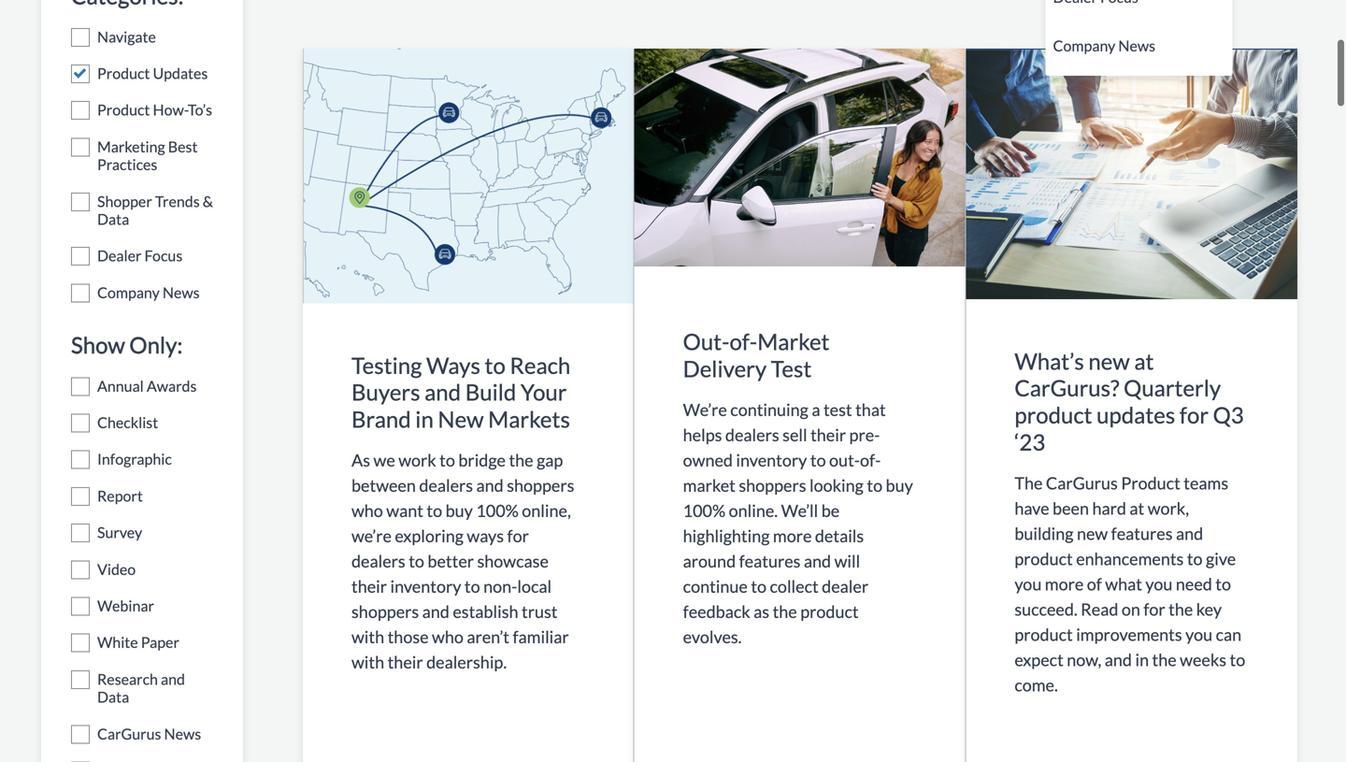 Task type: vqa. For each thing, say whether or not it's contained in the screenshot.
the Navigate on the left top
yes



Task type: locate. For each thing, give the bounding box(es) containing it.
white
[[97, 633, 138, 651]]

of- inside the out-of-market delivery test
[[730, 328, 758, 355]]

image to illustrate article content image for at
[[966, 49, 1298, 299]]

2 vertical spatial news
[[164, 724, 201, 743]]

and inside testing ways to reach buyers and build your brand in new markets
[[425, 379, 461, 405]]

1 vertical spatial news
[[163, 283, 200, 301]]

1 vertical spatial with
[[352, 652, 384, 672]]

1 vertical spatial at
[[1130, 498, 1145, 519]]

1 horizontal spatial who
[[432, 627, 464, 647]]

best
[[168, 137, 198, 156]]

0 horizontal spatial shoppers
[[352, 601, 419, 622]]

new up cargurus?
[[1089, 348, 1130, 374]]

shoppers
[[739, 475, 806, 496], [507, 475, 574, 496], [352, 601, 419, 622]]

1 horizontal spatial inventory
[[736, 450, 807, 470]]

the left gap
[[509, 450, 534, 471]]

0 horizontal spatial more
[[773, 526, 812, 546]]

100% inside "as we work to bridge the gap between dealers and shoppers who want to buy 100% online, we're exploring ways for dealers to better showcase their inventory to non-local shoppers and establish trust with those who aren't familiar with their dealership."
[[476, 500, 519, 521]]

1 vertical spatial company news
[[97, 283, 200, 301]]

product down navigate
[[97, 64, 150, 82]]

to up exploring
[[427, 500, 442, 521]]

product down cargurus?
[[1015, 402, 1093, 428]]

more
[[773, 526, 812, 546], [1045, 574, 1084, 594]]

0 vertical spatial of-
[[730, 328, 758, 355]]

brand
[[352, 406, 411, 432]]

who up we're
[[352, 500, 383, 521]]

product for product updates
[[97, 64, 150, 82]]

as
[[352, 450, 370, 471]]

100% up the "ways"
[[476, 500, 519, 521]]

image to illustrate article content image
[[303, 49, 634, 303], [635, 49, 965, 280], [966, 49, 1298, 299]]

more left of
[[1045, 574, 1084, 594]]

collect
[[770, 576, 819, 597]]

market
[[683, 475, 736, 496]]

to up as
[[751, 576, 767, 597]]

data inside research and data
[[97, 688, 129, 706]]

1 horizontal spatial more
[[1045, 574, 1084, 594]]

improvements
[[1076, 624, 1183, 645]]

0 vertical spatial inventory
[[736, 450, 807, 470]]

product inside the cargurus product teams have been hard at work, building new features and product enhancements to give you more of what you need to succeed. read on for the key product improvements you can expect now, and in the weeks to come.
[[1121, 473, 1181, 493]]

2 100% from the left
[[476, 500, 519, 521]]

and
[[425, 379, 461, 405], [476, 475, 504, 496], [1176, 523, 1204, 544], [804, 551, 831, 571], [422, 601, 450, 622], [1105, 649, 1132, 670], [161, 670, 185, 688]]

0 vertical spatial new
[[1089, 348, 1130, 374]]

1 horizontal spatial for
[[1144, 599, 1166, 619]]

2 image to illustrate article content image from the left
[[635, 49, 965, 280]]

data inside shopper trends & data
[[97, 210, 129, 228]]

0 vertical spatial cargurus
[[1046, 473, 1118, 493]]

1 vertical spatial data
[[97, 688, 129, 706]]

0 vertical spatial in
[[415, 406, 434, 432]]

100% inside we're continuing a test that helps dealers sell their pre- owned inventory to out-of- market shoppers looking to buy 100% online. we'll be highlighting more details around features and will continue to collect dealer feedback as the product evolves.
[[683, 500, 726, 521]]

for
[[1180, 402, 1209, 428], [507, 526, 529, 546], [1144, 599, 1166, 619]]

1 vertical spatial new
[[1077, 523, 1108, 544]]

buy right the looking
[[886, 475, 913, 496]]

features inside we're continuing a test that helps dealers sell their pre- owned inventory to out-of- market shoppers looking to buy 100% online. we'll be highlighting more details around features and will continue to collect dealer feedback as the product evolves.
[[739, 551, 801, 571]]

0 vertical spatial who
[[352, 500, 383, 521]]

in inside testing ways to reach buyers and build your brand in new markets
[[415, 406, 434, 432]]

dealer
[[97, 247, 142, 265]]

their down we're
[[352, 576, 387, 597]]

in down improvements
[[1136, 649, 1149, 670]]

100% down market at the bottom of page
[[683, 500, 726, 521]]

updates
[[1097, 402, 1176, 428]]

2 vertical spatial dealers
[[352, 551, 406, 571]]

and inside research and data
[[161, 670, 185, 688]]

teams
[[1184, 473, 1229, 493]]

at inside what's new at cargurus? quarterly product updates for q3 '23
[[1134, 348, 1154, 374]]

product up work,
[[1121, 473, 1181, 493]]

in inside the cargurus product teams have been hard at work, building new features and product enhancements to give you more of what you need to succeed. read on for the key product improvements you can expect now, and in the weeks to come.
[[1136, 649, 1149, 670]]

buy inside "as we work to bridge the gap between dealers and shoppers who want to buy 100% online, we're exploring ways for dealers to better showcase their inventory to non-local shoppers and establish trust with those who aren't familiar with their dealership."
[[446, 500, 473, 521]]

and down work,
[[1176, 523, 1204, 544]]

company
[[1053, 36, 1116, 55], [97, 283, 160, 301]]

the left key
[[1169, 599, 1193, 619]]

research and data
[[97, 670, 185, 706]]

been
[[1053, 498, 1089, 519]]

0 vertical spatial their
[[811, 425, 846, 445]]

0 horizontal spatial inventory
[[390, 576, 461, 597]]

looking
[[810, 475, 864, 496]]

for right on
[[1144, 599, 1166, 619]]

we're
[[352, 526, 392, 546]]

3 image to illustrate article content image from the left
[[966, 49, 1298, 299]]

1 horizontal spatial company news
[[1053, 36, 1156, 55]]

helps
[[683, 425, 722, 445]]

at inside the cargurus product teams have been hard at work, building new features and product enhancements to give you more of what you need to succeed. read on for the key product improvements you can expect now, and in the weeks to come.
[[1130, 498, 1145, 519]]

buy up the "ways"
[[446, 500, 473, 521]]

you up the weeks
[[1186, 624, 1213, 645]]

1 vertical spatial buy
[[446, 500, 473, 521]]

the
[[1015, 473, 1043, 493]]

the left the weeks
[[1152, 649, 1177, 670]]

new
[[1089, 348, 1130, 374], [1077, 523, 1108, 544]]

1 vertical spatial product
[[97, 101, 150, 119]]

how-
[[153, 101, 188, 119]]

shopper
[[97, 192, 152, 210]]

1 image to illustrate article content image from the left
[[303, 49, 634, 303]]

and down paper
[[161, 670, 185, 688]]

to
[[485, 352, 506, 379], [811, 450, 826, 470], [440, 450, 455, 471], [867, 475, 883, 496], [427, 500, 442, 521], [1187, 548, 1203, 569], [409, 551, 424, 571], [1216, 574, 1231, 594], [751, 576, 767, 597], [465, 576, 480, 597], [1230, 649, 1246, 670]]

for left the q3
[[1180, 402, 1209, 428]]

0 horizontal spatial company
[[97, 283, 160, 301]]

as we work to bridge the gap between dealers and shoppers who want to buy 100% online, we're exploring ways for dealers to better showcase their inventory to non-local shoppers and establish trust with those who aren't familiar with their dealership.
[[352, 450, 574, 672]]

0 horizontal spatial of-
[[730, 328, 758, 355]]

0 vertical spatial features
[[1111, 523, 1173, 544]]

exploring
[[395, 526, 464, 546]]

to down exploring
[[409, 551, 424, 571]]

you left the need
[[1146, 574, 1173, 594]]

and down bridge
[[476, 475, 504, 496]]

0 vertical spatial buy
[[886, 475, 913, 496]]

0 vertical spatial data
[[97, 210, 129, 228]]

more down we'll on the bottom of page
[[773, 526, 812, 546]]

that
[[856, 399, 886, 420]]

enhancements
[[1076, 548, 1184, 569]]

0 horizontal spatial buy
[[446, 500, 473, 521]]

0 vertical spatial company news
[[1053, 36, 1156, 55]]

more inside the cargurus product teams have been hard at work, building new features and product enhancements to give you more of what you need to succeed. read on for the key product improvements you can expect now, and in the weeks to come.
[[1045, 574, 1084, 594]]

the inside we're continuing a test that helps dealers sell their pre- owned inventory to out-of- market shoppers looking to buy 100% online. we'll be highlighting more details around features and will continue to collect dealer feedback as the product evolves.
[[773, 601, 797, 622]]

read
[[1081, 599, 1119, 619]]

out-
[[683, 328, 730, 355]]

and left the will
[[804, 551, 831, 571]]

2 horizontal spatial you
[[1186, 624, 1213, 645]]

their down test
[[811, 425, 846, 445]]

0 horizontal spatial image to illustrate article content image
[[303, 49, 634, 303]]

feedback
[[683, 601, 751, 622]]

0 horizontal spatial features
[[739, 551, 801, 571]]

to's
[[188, 101, 212, 119]]

checklist
[[97, 413, 158, 432]]

1 vertical spatial more
[[1045, 574, 1084, 594]]

features
[[1111, 523, 1173, 544], [739, 551, 801, 571]]

1 vertical spatial dealers
[[419, 475, 473, 496]]

we're continuing a test that helps dealers sell their pre- owned inventory to out-of- market shoppers looking to buy 100% online. we'll be highlighting more details around features and will continue to collect dealer feedback as the product evolves.
[[683, 399, 913, 647]]

2 horizontal spatial image to illustrate article content image
[[966, 49, 1298, 299]]

2 horizontal spatial for
[[1180, 402, 1209, 428]]

0 horizontal spatial 100%
[[476, 500, 519, 521]]

to left out- at the bottom right of the page
[[811, 450, 826, 470]]

the inside "as we work to bridge the gap between dealers and shoppers who want to buy 100% online, we're exploring ways for dealers to better showcase their inventory to non-local shoppers and establish trust with those who aren't familiar with their dealership."
[[509, 450, 534, 471]]

image to illustrate article content image for to
[[303, 49, 634, 303]]

of- down pre-
[[860, 450, 881, 470]]

in
[[415, 406, 434, 432], [1136, 649, 1149, 670]]

the right as
[[773, 601, 797, 622]]

0 horizontal spatial in
[[415, 406, 434, 432]]

want
[[386, 500, 423, 521]]

inventory down sell
[[736, 450, 807, 470]]

shoppers up those
[[352, 601, 419, 622]]

1 horizontal spatial features
[[1111, 523, 1173, 544]]

dealership.
[[426, 652, 507, 672]]

100%
[[683, 500, 726, 521], [476, 500, 519, 521]]

0 horizontal spatial for
[[507, 526, 529, 546]]

product down dealer
[[801, 601, 859, 622]]

dealers down we're
[[352, 551, 406, 571]]

0 horizontal spatial who
[[352, 500, 383, 521]]

1 horizontal spatial you
[[1146, 574, 1173, 594]]

dealers down continuing
[[726, 425, 779, 445]]

1 horizontal spatial cargurus
[[1046, 473, 1118, 493]]

0 vertical spatial more
[[773, 526, 812, 546]]

2 horizontal spatial dealers
[[726, 425, 779, 445]]

your
[[521, 379, 567, 405]]

new down hard
[[1077, 523, 1108, 544]]

buy
[[886, 475, 913, 496], [446, 500, 473, 521]]

0 vertical spatial with
[[352, 627, 384, 647]]

build
[[465, 379, 516, 405]]

local
[[517, 576, 552, 597]]

1 horizontal spatial 100%
[[683, 500, 726, 521]]

for up showcase
[[507, 526, 529, 546]]

inventory inside "as we work to bridge the gap between dealers and shoppers who want to buy 100% online, we're exploring ways for dealers to better showcase their inventory to non-local shoppers and establish trust with those who aren't familiar with their dealership."
[[390, 576, 461, 597]]

1 vertical spatial inventory
[[390, 576, 461, 597]]

features up enhancements on the right of page
[[1111, 523, 1173, 544]]

2 vertical spatial product
[[1121, 473, 1181, 493]]

2 vertical spatial for
[[1144, 599, 1166, 619]]

data up cargurus news
[[97, 688, 129, 706]]

bridge
[[458, 450, 506, 471]]

1 horizontal spatial image to illustrate article content image
[[635, 49, 965, 280]]

0 vertical spatial dealers
[[726, 425, 779, 445]]

company news link
[[1053, 35, 1225, 68]]

of- up delivery
[[730, 328, 758, 355]]

will
[[835, 551, 860, 571]]

0 vertical spatial company
[[1053, 36, 1116, 55]]

for inside "as we work to bridge the gap between dealers and shoppers who want to buy 100% online, we're exploring ways for dealers to better showcase their inventory to non-local shoppers and establish trust with those who aren't familiar with their dealership."
[[507, 526, 529, 546]]

in left new
[[415, 406, 434, 432]]

data up dealer
[[97, 210, 129, 228]]

to right work
[[440, 450, 455, 471]]

1 with from the top
[[352, 627, 384, 647]]

as
[[754, 601, 770, 622]]

better
[[428, 551, 474, 571]]

dealers down work
[[419, 475, 473, 496]]

dealer
[[822, 576, 869, 597]]

their down those
[[388, 652, 423, 672]]

features up collect
[[739, 551, 801, 571]]

1 vertical spatial in
[[1136, 649, 1149, 670]]

and down ways
[[425, 379, 461, 405]]

online.
[[729, 500, 778, 521]]

2 data from the top
[[97, 688, 129, 706]]

give
[[1206, 548, 1236, 569]]

who up dealership.
[[432, 627, 464, 647]]

new inside the cargurus product teams have been hard at work, building new features and product enhancements to give you more of what you need to succeed. read on for the key product improvements you can expect now, and in the weeks to come.
[[1077, 523, 1108, 544]]

shoppers up online.
[[739, 475, 806, 496]]

2 with from the top
[[352, 652, 384, 672]]

product inside what's new at cargurus? quarterly product updates for q3 '23
[[1015, 402, 1093, 428]]

1 horizontal spatial buy
[[886, 475, 913, 496]]

0 vertical spatial product
[[97, 64, 150, 82]]

at up the quarterly
[[1134, 348, 1154, 374]]

1 data from the top
[[97, 210, 129, 228]]

to down give
[[1216, 574, 1231, 594]]

product up marketing at the left of page
[[97, 101, 150, 119]]

out-
[[829, 450, 860, 470]]

1 vertical spatial features
[[739, 551, 801, 571]]

1 horizontal spatial in
[[1136, 649, 1149, 670]]

to up build
[[485, 352, 506, 379]]

0 horizontal spatial cargurus
[[97, 724, 161, 743]]

1 horizontal spatial company
[[1053, 36, 1116, 55]]

1 horizontal spatial shoppers
[[507, 475, 574, 496]]

inventory down better
[[390, 576, 461, 597]]

hard
[[1093, 498, 1127, 519]]

with
[[352, 627, 384, 647], [352, 652, 384, 672]]

cargurus up been
[[1046, 473, 1118, 493]]

continuing
[[731, 399, 809, 420]]

shoppers inside we're continuing a test that helps dealers sell their pre- owned inventory to out-of- market shoppers looking to buy 100% online. we'll be highlighting more details around features and will continue to collect dealer feedback as the product evolves.
[[739, 475, 806, 496]]

1 vertical spatial for
[[507, 526, 529, 546]]

the
[[509, 450, 534, 471], [1169, 599, 1193, 619], [773, 601, 797, 622], [1152, 649, 1177, 670]]

2 horizontal spatial shoppers
[[739, 475, 806, 496]]

what's new at cargurus? quarterly product updates for q3 '23
[[1015, 348, 1244, 455]]

0 vertical spatial at
[[1134, 348, 1154, 374]]

dealers inside we're continuing a test that helps dealers sell their pre- owned inventory to out-of- market shoppers looking to buy 100% online. we'll be highlighting more details around features and will continue to collect dealer feedback as the product evolves.
[[726, 425, 779, 445]]

paper
[[141, 633, 179, 651]]

1 vertical spatial of-
[[860, 450, 881, 470]]

and up those
[[422, 601, 450, 622]]

0 vertical spatial for
[[1180, 402, 1209, 428]]

you up succeed. in the bottom right of the page
[[1015, 574, 1042, 594]]

research
[[97, 670, 158, 688]]

of-
[[730, 328, 758, 355], [860, 450, 881, 470]]

at right hard
[[1130, 498, 1145, 519]]

1 vertical spatial who
[[432, 627, 464, 647]]

1 100% from the left
[[683, 500, 726, 521]]

1 horizontal spatial of-
[[860, 450, 881, 470]]

0 horizontal spatial company news
[[97, 283, 200, 301]]

their inside we're continuing a test that helps dealers sell their pre- owned inventory to out-of- market shoppers looking to buy 100% online. we'll be highlighting more details around features and will continue to collect dealer feedback as the product evolves.
[[811, 425, 846, 445]]

to inside testing ways to reach buyers and build your brand in new markets
[[485, 352, 506, 379]]

to left non- at the bottom of the page
[[465, 576, 480, 597]]

online,
[[522, 500, 571, 521]]

work
[[399, 450, 436, 471]]

shoppers up the online,
[[507, 475, 574, 496]]

cargurus down research and data in the left of the page
[[97, 724, 161, 743]]



Task type: describe. For each thing, give the bounding box(es) containing it.
out-of-market delivery test
[[683, 328, 830, 382]]

product down building
[[1015, 548, 1073, 569]]

product updates
[[97, 64, 208, 82]]

for inside what's new at cargurus? quarterly product updates for q3 '23
[[1180, 402, 1209, 428]]

familiar
[[513, 627, 569, 647]]

we
[[374, 450, 395, 471]]

product down succeed. in the bottom right of the page
[[1015, 624, 1073, 645]]

new
[[438, 406, 484, 432]]

those
[[388, 627, 429, 647]]

need
[[1176, 574, 1213, 594]]

testing ways to reach buyers and build your brand in new markets
[[352, 352, 571, 432]]

'23
[[1015, 428, 1046, 455]]

marketing
[[97, 137, 165, 156]]

cargurus news
[[97, 724, 201, 743]]

delivery
[[683, 355, 767, 382]]

cargurus inside the cargurus product teams have been hard at work, building new features and product enhancements to give you more of what you need to succeed. read on for the key product improvements you can expect now, and in the weeks to come.
[[1046, 473, 1118, 493]]

&
[[203, 192, 213, 210]]

new inside what's new at cargurus? quarterly product updates for q3 '23
[[1089, 348, 1130, 374]]

of- inside we're continuing a test that helps dealers sell their pre- owned inventory to out-of- market shoppers looking to buy 100% online. we'll be highlighting more details around features and will continue to collect dealer feedback as the product evolves.
[[860, 450, 881, 470]]

show
[[71, 332, 125, 358]]

inventory inside we're continuing a test that helps dealers sell their pre- owned inventory to out-of- market shoppers looking to buy 100% online. we'll be highlighting more details around features and will continue to collect dealer feedback as the product evolves.
[[736, 450, 807, 470]]

we'll
[[781, 500, 818, 521]]

can
[[1216, 624, 1242, 645]]

infographic
[[97, 450, 172, 468]]

cargurus?
[[1015, 375, 1120, 401]]

around
[[683, 551, 736, 571]]

key
[[1197, 599, 1222, 619]]

evolves.
[[683, 627, 742, 647]]

shopper trends & data
[[97, 192, 213, 228]]

be
[[822, 500, 840, 521]]

video
[[97, 560, 136, 578]]

features inside the cargurus product teams have been hard at work, building new features and product enhancements to give you more of what you need to succeed. read on for the key product improvements you can expect now, and in the weeks to come.
[[1111, 523, 1173, 544]]

1 horizontal spatial dealers
[[419, 475, 473, 496]]

ways
[[467, 526, 504, 546]]

highlighting
[[683, 526, 770, 546]]

on
[[1122, 599, 1141, 619]]

test
[[771, 355, 812, 382]]

only:
[[129, 332, 183, 358]]

what
[[1105, 574, 1143, 594]]

we're
[[683, 399, 727, 420]]

annual awards
[[97, 377, 197, 395]]

1 vertical spatial company
[[97, 283, 160, 301]]

test
[[824, 399, 852, 420]]

a
[[812, 399, 820, 420]]

trends
[[155, 192, 200, 210]]

show only:
[[71, 332, 183, 358]]

for inside the cargurus product teams have been hard at work, building new features and product enhancements to give you more of what you need to succeed. read on for the key product improvements you can expect now, and in the weeks to come.
[[1144, 599, 1166, 619]]

what's
[[1015, 348, 1084, 374]]

to up the need
[[1187, 548, 1203, 569]]

to down can
[[1230, 649, 1246, 670]]

pre-
[[850, 425, 880, 445]]

owned
[[683, 450, 733, 470]]

marketing best practices
[[97, 137, 198, 174]]

markets
[[488, 406, 570, 432]]

expect
[[1015, 649, 1064, 670]]

webinar
[[97, 597, 154, 615]]

0 horizontal spatial you
[[1015, 574, 1042, 594]]

buy inside we're continuing a test that helps dealers sell their pre- owned inventory to out-of- market shoppers looking to buy 100% online. we'll be highlighting more details around features and will continue to collect dealer feedback as the product evolves.
[[886, 475, 913, 496]]

of
[[1087, 574, 1102, 594]]

annual
[[97, 377, 144, 395]]

2 vertical spatial their
[[388, 652, 423, 672]]

aren't
[[467, 627, 510, 647]]

come.
[[1015, 675, 1058, 695]]

product inside we're continuing a test that helps dealers sell their pre- owned inventory to out-of- market shoppers looking to buy 100% online. we'll be highlighting more details around features and will continue to collect dealer feedback as the product evolves.
[[801, 601, 859, 622]]

establish
[[453, 601, 518, 622]]

product for product how-to's
[[97, 101, 150, 119]]

the cargurus product teams have been hard at work, building new features and product enhancements to give you more of what you need to succeed. read on for the key product improvements you can expect now, and in the weeks to come.
[[1015, 473, 1246, 695]]

1 vertical spatial cargurus
[[97, 724, 161, 743]]

trust
[[522, 601, 558, 622]]

image to illustrate article content image for market
[[635, 49, 965, 280]]

0 vertical spatial news
[[1119, 36, 1156, 55]]

between
[[352, 475, 416, 496]]

updates
[[153, 64, 208, 82]]

building
[[1015, 523, 1074, 544]]

survey
[[97, 523, 142, 541]]

testing
[[352, 352, 422, 379]]

awards
[[147, 377, 197, 395]]

report
[[97, 487, 143, 505]]

now,
[[1067, 649, 1102, 670]]

more inside we're continuing a test that helps dealers sell their pre- owned inventory to out-of- market shoppers looking to buy 100% online. we'll be highlighting more details around features and will continue to collect dealer feedback as the product evolves.
[[773, 526, 812, 546]]

sell
[[783, 425, 807, 445]]

practices
[[97, 155, 157, 174]]

product how-to's
[[97, 101, 212, 119]]

quarterly
[[1124, 375, 1221, 401]]

focus
[[145, 247, 183, 265]]

ways
[[426, 352, 480, 379]]

dealer focus
[[97, 247, 183, 265]]

gap
[[537, 450, 563, 471]]

0 horizontal spatial dealers
[[352, 551, 406, 571]]

1 vertical spatial their
[[352, 576, 387, 597]]

non-
[[483, 576, 517, 597]]

to right the looking
[[867, 475, 883, 496]]

continue
[[683, 576, 748, 597]]

and down improvements
[[1105, 649, 1132, 670]]

navigate
[[97, 27, 156, 46]]

succeed.
[[1015, 599, 1078, 619]]

and inside we're continuing a test that helps dealers sell their pre- owned inventory to out-of- market shoppers looking to buy 100% online. we'll be highlighting more details around features and will continue to collect dealer feedback as the product evolves.
[[804, 551, 831, 571]]



